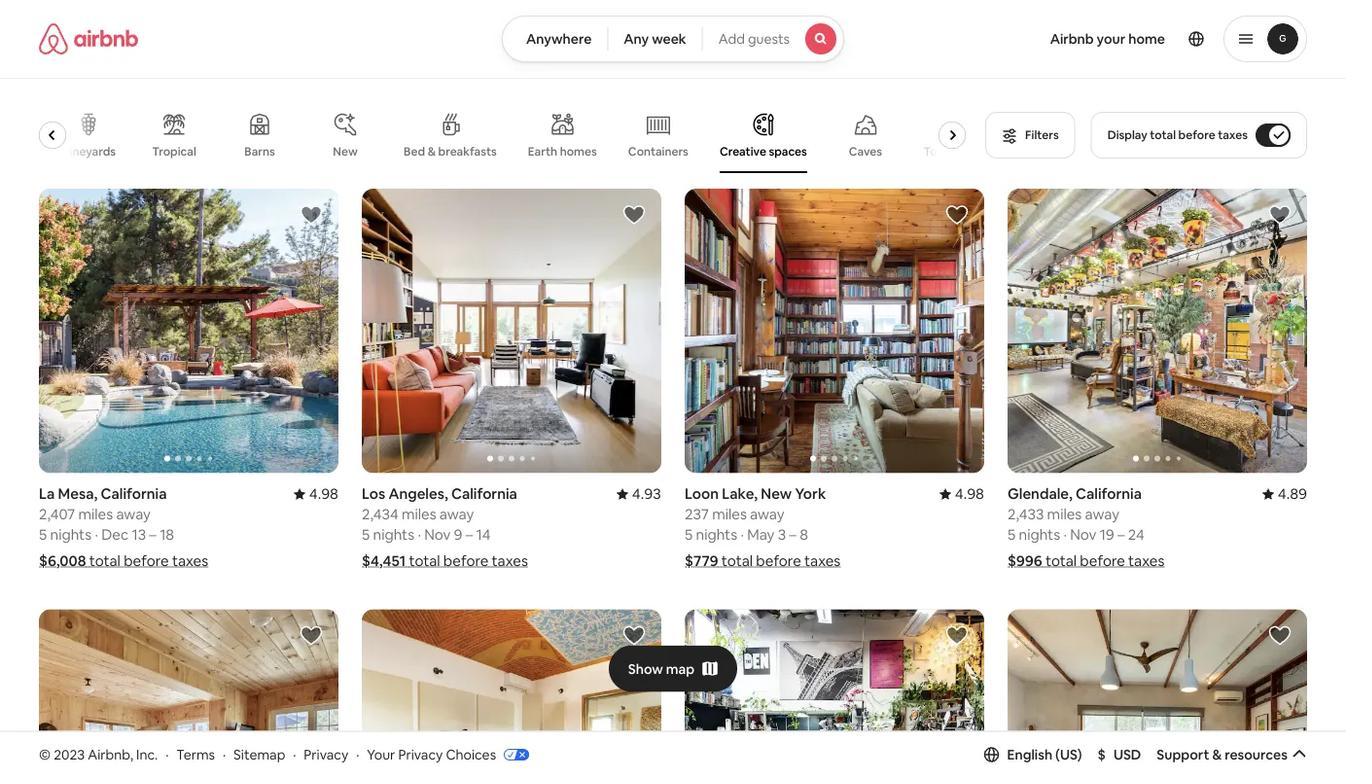 Task type: vqa. For each thing, say whether or not it's contained in the screenshot.


Task type: describe. For each thing, give the bounding box(es) containing it.
bed & breakfasts
[[404, 144, 497, 159]]

any week button
[[607, 16, 703, 62]]

caves
[[849, 144, 882, 159]]

tropical
[[152, 144, 196, 159]]

glendale, california 2,433 miles away 5 nights · nov 19 – 24 $996 total before taxes
[[1008, 484, 1165, 571]]

5 inside loon lake, new york 237 miles away 5 nights · may 3 – 8 $779 total before taxes
[[685, 525, 693, 544]]

5 inside los angeles, california 2,434 miles away 5 nights · nov 9 – 14 $4,451 total before taxes
[[362, 525, 370, 544]]

away inside la mesa, california 2,407 miles away 5 nights · dec 13 – 18 $6,008 total before taxes
[[116, 505, 151, 524]]

13
[[132, 525, 146, 544]]

total inside los angeles, california 2,434 miles away 5 nights · nov 9 – 14 $4,451 total before taxes
[[409, 552, 440, 571]]

14
[[476, 525, 491, 544]]

display total before taxes button
[[1091, 112, 1307, 159]]

support & resources button
[[1157, 746, 1307, 763]]

237
[[685, 505, 709, 524]]

la mesa, california 2,407 miles away 5 nights · dec 13 – 18 $6,008 total before taxes
[[39, 484, 208, 571]]

week
[[652, 30, 686, 48]]

california inside "glendale, california 2,433 miles away 5 nights · nov 19 – 24 $996 total before taxes"
[[1076, 484, 1142, 503]]

– inside los angeles, california 2,434 miles away 5 nights · nov 9 – 14 $4,451 total before taxes
[[466, 525, 473, 544]]

show map button
[[609, 645, 737, 692]]

taxes inside la mesa, california 2,407 miles away 5 nights · dec 13 – 18 $6,008 total before taxes
[[172, 552, 208, 571]]

show map
[[628, 660, 695, 678]]

add
[[718, 30, 745, 48]]

5 inside la mesa, california 2,407 miles away 5 nights · dec 13 – 18 $6,008 total before taxes
[[39, 525, 47, 544]]

privacy link
[[304, 746, 348, 763]]

vineyards
[[61, 144, 116, 159]]

spaces
[[769, 144, 807, 159]]

4.98 for loon lake, new york 237 miles away 5 nights · may 3 – 8 $779 total before taxes
[[955, 484, 984, 503]]

· inside loon lake, new york 237 miles away 5 nights · may 3 – 8 $779 total before taxes
[[740, 525, 744, 544]]

before inside los angeles, california 2,434 miles away 5 nights · nov 9 – 14 $4,451 total before taxes
[[443, 552, 489, 571]]

$996
[[1008, 552, 1042, 571]]

guests
[[748, 30, 790, 48]]

2,433
[[1008, 505, 1044, 524]]

new inside loon lake, new york 237 miles away 5 nights · may 3 – 8 $779 total before taxes
[[761, 484, 792, 503]]

24
[[1128, 525, 1144, 544]]

los
[[362, 484, 385, 503]]

add to wishlist: kerhonkson, new york image
[[1268, 624, 1292, 647]]

total inside la mesa, california 2,407 miles away 5 nights · dec 13 – 18 $6,008 total before taxes
[[89, 552, 121, 571]]

the
[[961, 144, 980, 159]]

filters button
[[985, 112, 1075, 159]]

taxes inside loon lake, new york 237 miles away 5 nights · may 3 – 8 $779 total before taxes
[[804, 552, 841, 571]]

taxes inside button
[[1218, 127, 1248, 142]]

your privacy choices link
[[367, 746, 529, 764]]

$779
[[685, 552, 718, 571]]

total inside "glendale, california 2,433 miles away 5 nights · nov 19 – 24 $996 total before taxes"
[[1045, 552, 1077, 571]]

usd
[[1114, 746, 1141, 763]]

· right inc.
[[166, 746, 169, 763]]

$
[[1098, 746, 1106, 763]]

resources
[[1225, 746, 1288, 763]]

4.98 out of 5 average rating image
[[939, 484, 984, 503]]

4.89 out of 5 average rating image
[[1262, 484, 1307, 503]]

support
[[1157, 746, 1209, 763]]

away inside "glendale, california 2,433 miles away 5 nights · nov 19 – 24 $996 total before taxes"
[[1085, 505, 1119, 524]]

$ usd
[[1098, 746, 1141, 763]]

4.93 out of 5 average rating image
[[616, 484, 661, 503]]

top of the world
[[924, 144, 1014, 159]]

show
[[628, 660, 663, 678]]

inc.
[[136, 746, 158, 763]]

nights inside los angeles, california 2,434 miles away 5 nights · nov 9 – 14 $4,451 total before taxes
[[373, 525, 414, 544]]

top
[[924, 144, 945, 159]]

add to wishlist: saugerties, new york image
[[300, 624, 323, 647]]

add to wishlist: los angeles, california image
[[622, 203, 646, 227]]

airbnb
[[1050, 30, 1094, 48]]

· inside la mesa, california 2,407 miles away 5 nights · dec 13 – 18 $6,008 total before taxes
[[95, 525, 98, 544]]

total inside button
[[1150, 127, 1176, 142]]

york
[[795, 484, 826, 503]]

taxes inside "glendale, california 2,433 miles away 5 nights · nov 19 – 24 $996 total before taxes"
[[1128, 552, 1165, 571]]

display
[[1107, 127, 1147, 142]]

3
[[778, 525, 786, 544]]

airbnb your home link
[[1038, 18, 1177, 59]]

& for breakfasts
[[428, 144, 436, 159]]

english (us)
[[1007, 746, 1082, 763]]

creative spaces
[[720, 144, 807, 159]]

support & resources
[[1157, 746, 1288, 763]]

la
[[39, 484, 55, 503]]

· right terms link at the left of page
[[223, 746, 226, 763]]

profile element
[[868, 0, 1307, 78]]

bed
[[404, 144, 425, 159]]

california for 2,407 miles away
[[101, 484, 167, 503]]

earth
[[528, 144, 557, 159]]

lake,
[[722, 484, 758, 503]]

taxes inside los angeles, california 2,434 miles away 5 nights · nov 9 – 14 $4,451 total before taxes
[[492, 552, 528, 571]]

of
[[947, 144, 959, 159]]

nov inside los angeles, california 2,434 miles away 5 nights · nov 9 – 14 $4,451 total before taxes
[[424, 525, 451, 544]]

homes
[[560, 144, 597, 159]]

barns
[[244, 144, 275, 159]]

loon
[[685, 484, 719, 503]]

home
[[1128, 30, 1165, 48]]

may
[[747, 525, 775, 544]]

creative
[[720, 144, 766, 159]]

miles inside "glendale, california 2,433 miles away 5 nights · nov 19 – 24 $996 total before taxes"
[[1047, 505, 1082, 524]]

nights inside la mesa, california 2,407 miles away 5 nights · dec 13 – 18 $6,008 total before taxes
[[50, 525, 92, 544]]

18
[[160, 525, 174, 544]]

terms link
[[176, 746, 215, 763]]



Task type: locate. For each thing, give the bounding box(es) containing it.
3 california from the left
[[1076, 484, 1142, 503]]

5 down 2,407
[[39, 525, 47, 544]]

privacy right your
[[398, 746, 443, 763]]

& right support
[[1212, 746, 1222, 763]]

add to wishlist: la mesa, california image
[[300, 203, 323, 227]]

0 vertical spatial new
[[333, 144, 358, 159]]

any week
[[624, 30, 686, 48]]

– right 9
[[466, 525, 473, 544]]

4 5 from the left
[[1008, 525, 1016, 544]]

total right $4,451
[[409, 552, 440, 571]]

19
[[1100, 525, 1114, 544]]

filters
[[1025, 127, 1059, 142]]

new
[[333, 144, 358, 159], [761, 484, 792, 503]]

breakfasts
[[438, 144, 497, 159]]

miles inside los angeles, california 2,434 miles away 5 nights · nov 9 – 14 $4,451 total before taxes
[[402, 505, 436, 524]]

9
[[454, 525, 462, 544]]

add to wishlist: oaxaca, mexico image
[[622, 624, 646, 647]]

miles down angeles,
[[402, 505, 436, 524]]

anywhere
[[526, 30, 592, 48]]

2 5 from the left
[[362, 525, 370, 544]]

0 horizontal spatial &
[[428, 144, 436, 159]]

privacy left your
[[304, 746, 348, 763]]

4.98 out of 5 average rating image
[[293, 484, 338, 503]]

away up 9
[[439, 505, 474, 524]]

2 away from the left
[[439, 505, 474, 524]]

– inside loon lake, new york 237 miles away 5 nights · may 3 – 8 $779 total before taxes
[[789, 525, 796, 544]]

0 horizontal spatial 4.98
[[309, 484, 338, 503]]

before down 13
[[124, 552, 169, 571]]

sitemap
[[234, 746, 285, 763]]

dec
[[101, 525, 129, 544]]

5
[[39, 525, 47, 544], [362, 525, 370, 544], [685, 525, 693, 544], [1008, 525, 1016, 544]]

2 miles from the left
[[402, 505, 436, 524]]

4.98 left the los
[[309, 484, 338, 503]]

1 vertical spatial &
[[1212, 746, 1222, 763]]

california for 2,434 miles away
[[451, 484, 517, 503]]

1 4.98 from the left
[[309, 484, 338, 503]]

loon lake, new york 237 miles away 5 nights · may 3 – 8 $779 total before taxes
[[685, 484, 841, 571]]

4.98 for la mesa, california 2,407 miles away 5 nights · dec 13 – 18 $6,008 total before taxes
[[309, 484, 338, 503]]

before down 9
[[443, 552, 489, 571]]

world
[[982, 144, 1014, 159]]

2 4.98 from the left
[[955, 484, 984, 503]]

choices
[[446, 746, 496, 763]]

map
[[666, 660, 695, 678]]

angeles,
[[388, 484, 448, 503]]

4 miles from the left
[[1047, 505, 1082, 524]]

miles down mesa,
[[78, 505, 113, 524]]

1 horizontal spatial new
[[761, 484, 792, 503]]

none search field containing anywhere
[[502, 16, 844, 62]]

miles inside la mesa, california 2,407 miles away 5 nights · dec 13 – 18 $6,008 total before taxes
[[78, 505, 113, 524]]

nov
[[424, 525, 451, 544], [1070, 525, 1097, 544]]

nights down 2,434
[[373, 525, 414, 544]]

miles
[[78, 505, 113, 524], [402, 505, 436, 524], [712, 505, 747, 524], [1047, 505, 1082, 524]]

4.89
[[1278, 484, 1307, 503]]

3 – from the left
[[789, 525, 796, 544]]

$4,451
[[362, 552, 406, 571]]

los angeles, california 2,434 miles away 5 nights · nov 9 – 14 $4,451 total before taxes
[[362, 484, 528, 571]]

1 horizontal spatial california
[[451, 484, 517, 503]]

nights inside loon lake, new york 237 miles away 5 nights · may 3 – 8 $779 total before taxes
[[696, 525, 737, 544]]

earth homes
[[528, 144, 597, 159]]

–
[[149, 525, 156, 544], [466, 525, 473, 544], [789, 525, 796, 544], [1117, 525, 1125, 544]]

your
[[367, 746, 395, 763]]

5 inside "glendale, california 2,433 miles away 5 nights · nov 19 – 24 $996 total before taxes"
[[1008, 525, 1016, 544]]

miles down the glendale,
[[1047, 505, 1082, 524]]

airbnb,
[[88, 746, 133, 763]]

· left your
[[356, 746, 359, 763]]

2 nov from the left
[[1070, 525, 1097, 544]]

2,434
[[362, 505, 398, 524]]

nights
[[50, 525, 92, 544], [373, 525, 414, 544], [696, 525, 737, 544], [1019, 525, 1060, 544]]

california
[[101, 484, 167, 503], [451, 484, 517, 503], [1076, 484, 1142, 503]]

2 – from the left
[[466, 525, 473, 544]]

nights down 2,433
[[1019, 525, 1060, 544]]

& right bed
[[428, 144, 436, 159]]

nights inside "glendale, california 2,433 miles away 5 nights · nov 19 – 24 $996 total before taxes"
[[1019, 525, 1060, 544]]

add to wishlist: toronto, canada image
[[945, 624, 969, 647]]

1 miles from the left
[[78, 505, 113, 524]]

display total before taxes
[[1107, 127, 1248, 142]]

4 away from the left
[[1085, 505, 1119, 524]]

english
[[1007, 746, 1052, 763]]

1 horizontal spatial privacy
[[398, 746, 443, 763]]

new left york at the right
[[761, 484, 792, 503]]

terms · sitemap · privacy ·
[[176, 746, 359, 763]]

0 vertical spatial &
[[428, 144, 436, 159]]

8
[[800, 525, 808, 544]]

4 nights from the left
[[1019, 525, 1060, 544]]

away inside los angeles, california 2,434 miles away 5 nights · nov 9 – 14 $4,451 total before taxes
[[439, 505, 474, 524]]

new left bed
[[333, 144, 358, 159]]

before inside la mesa, california 2,407 miles away 5 nights · dec 13 – 18 $6,008 total before taxes
[[124, 552, 169, 571]]

2 privacy from the left
[[398, 746, 443, 763]]

away inside loon lake, new york 237 miles away 5 nights · may 3 – 8 $779 total before taxes
[[750, 505, 784, 524]]

1 privacy from the left
[[304, 746, 348, 763]]

4.98 left the glendale,
[[955, 484, 984, 503]]

3 miles from the left
[[712, 505, 747, 524]]

nov left 19
[[1070, 525, 1097, 544]]

· inside los angeles, california 2,434 miles away 5 nights · nov 9 – 14 $4,451 total before taxes
[[418, 525, 421, 544]]

any
[[624, 30, 649, 48]]

nights down "237"
[[696, 525, 737, 544]]

© 2023 airbnb, inc. ·
[[39, 746, 169, 763]]

3 away from the left
[[750, 505, 784, 524]]

4.98
[[309, 484, 338, 503], [955, 484, 984, 503]]

miles inside loon lake, new york 237 miles away 5 nights · may 3 – 8 $779 total before taxes
[[712, 505, 747, 524]]

3 5 from the left
[[685, 525, 693, 544]]

– right 13
[[149, 525, 156, 544]]

away up 13
[[116, 505, 151, 524]]

before inside button
[[1178, 127, 1215, 142]]

terms
[[176, 746, 215, 763]]

1 vertical spatial new
[[761, 484, 792, 503]]

before down 19
[[1080, 552, 1125, 571]]

0 horizontal spatial new
[[333, 144, 358, 159]]

california inside los angeles, california 2,434 miles away 5 nights · nov 9 – 14 $4,451 total before taxes
[[451, 484, 517, 503]]

before
[[1178, 127, 1215, 142], [124, 552, 169, 571], [443, 552, 489, 571], [756, 552, 801, 571], [1080, 552, 1125, 571]]

· left privacy "link"
[[293, 746, 296, 763]]

away up may
[[750, 505, 784, 524]]

· inside "glendale, california 2,433 miles away 5 nights · nov 19 – 24 $996 total before taxes"
[[1063, 525, 1067, 544]]

total inside loon lake, new york 237 miles away 5 nights · may 3 – 8 $779 total before taxes
[[722, 552, 753, 571]]

total right $996
[[1045, 552, 1077, 571]]

1 horizontal spatial &
[[1212, 746, 1222, 763]]

anywhere button
[[502, 16, 608, 62]]

group
[[39, 97, 1014, 173], [39, 189, 338, 473], [362, 189, 661, 473], [685, 189, 984, 473], [1008, 189, 1307, 473], [39, 609, 338, 778], [362, 609, 661, 778], [685, 609, 984, 778], [1008, 609, 1307, 778]]

containers
[[628, 144, 688, 159]]

1 nov from the left
[[424, 525, 451, 544]]

miles down lake,
[[712, 505, 747, 524]]

0 horizontal spatial privacy
[[304, 746, 348, 763]]

4.93
[[632, 484, 661, 503]]

(us)
[[1055, 746, 1082, 763]]

& for resources
[[1212, 746, 1222, 763]]

1 away from the left
[[116, 505, 151, 524]]

add to wishlist: glendale, california image
[[1268, 203, 1292, 227]]

– right 3
[[789, 525, 796, 544]]

group containing vineyards
[[39, 97, 1014, 173]]

1 – from the left
[[149, 525, 156, 544]]

2 nights from the left
[[373, 525, 414, 544]]

· left dec
[[95, 525, 98, 544]]

add guests
[[718, 30, 790, 48]]

1 california from the left
[[101, 484, 167, 503]]

glendale,
[[1008, 484, 1073, 503]]

nights down 2,407
[[50, 525, 92, 544]]

away up 19
[[1085, 505, 1119, 524]]

©
[[39, 746, 51, 763]]

before down 3
[[756, 552, 801, 571]]

· left 19
[[1063, 525, 1067, 544]]

5 down 2,433
[[1008, 525, 1016, 544]]

add to wishlist: loon lake, new york image
[[945, 203, 969, 227]]

4 – from the left
[[1117, 525, 1125, 544]]

None search field
[[502, 16, 844, 62]]

5 down 2,434
[[362, 525, 370, 544]]

3 nights from the left
[[696, 525, 737, 544]]

california up 19
[[1076, 484, 1142, 503]]

2 california from the left
[[451, 484, 517, 503]]

· left may
[[740, 525, 744, 544]]

– inside "glendale, california 2,433 miles away 5 nights · nov 19 – 24 $996 total before taxes"
[[1117, 525, 1125, 544]]

1 horizontal spatial nov
[[1070, 525, 1097, 544]]

nov left 9
[[424, 525, 451, 544]]

$6,008
[[39, 552, 86, 571]]

2023
[[54, 746, 85, 763]]

1 nights from the left
[[50, 525, 92, 544]]

0 horizontal spatial nov
[[424, 525, 451, 544]]

airbnb your home
[[1050, 30, 1165, 48]]

california up 14
[[451, 484, 517, 503]]

1 horizontal spatial 4.98
[[955, 484, 984, 503]]

5 down "237"
[[685, 525, 693, 544]]

2,407
[[39, 505, 75, 524]]

1 5 from the left
[[39, 525, 47, 544]]

mesa,
[[58, 484, 98, 503]]

california inside la mesa, california 2,407 miles away 5 nights · dec 13 – 18 $6,008 total before taxes
[[101, 484, 167, 503]]

before inside "glendale, california 2,433 miles away 5 nights · nov 19 – 24 $996 total before taxes"
[[1080, 552, 1125, 571]]

– right 19
[[1117, 525, 1125, 544]]

nov inside "glendale, california 2,433 miles away 5 nights · nov 19 – 24 $996 total before taxes"
[[1070, 525, 1097, 544]]

0 horizontal spatial california
[[101, 484, 167, 503]]

2 horizontal spatial california
[[1076, 484, 1142, 503]]

your
[[1097, 30, 1126, 48]]

privacy
[[304, 746, 348, 763], [398, 746, 443, 763]]

your privacy choices
[[367, 746, 496, 763]]

total down may
[[722, 552, 753, 571]]

·
[[95, 525, 98, 544], [418, 525, 421, 544], [740, 525, 744, 544], [1063, 525, 1067, 544], [166, 746, 169, 763], [223, 746, 226, 763], [293, 746, 296, 763], [356, 746, 359, 763]]

english (us) button
[[984, 746, 1082, 763]]

total right display
[[1150, 127, 1176, 142]]

before right display
[[1178, 127, 1215, 142]]

· left 9
[[418, 525, 421, 544]]

– inside la mesa, california 2,407 miles away 5 nights · dec 13 – 18 $6,008 total before taxes
[[149, 525, 156, 544]]

add guests button
[[702, 16, 844, 62]]

total down dec
[[89, 552, 121, 571]]

away
[[116, 505, 151, 524], [439, 505, 474, 524], [750, 505, 784, 524], [1085, 505, 1119, 524]]

before inside loon lake, new york 237 miles away 5 nights · may 3 – 8 $779 total before taxes
[[756, 552, 801, 571]]

total
[[1150, 127, 1176, 142], [89, 552, 121, 571], [409, 552, 440, 571], [722, 552, 753, 571], [1045, 552, 1077, 571]]

california up 13
[[101, 484, 167, 503]]

sitemap link
[[234, 746, 285, 763]]



